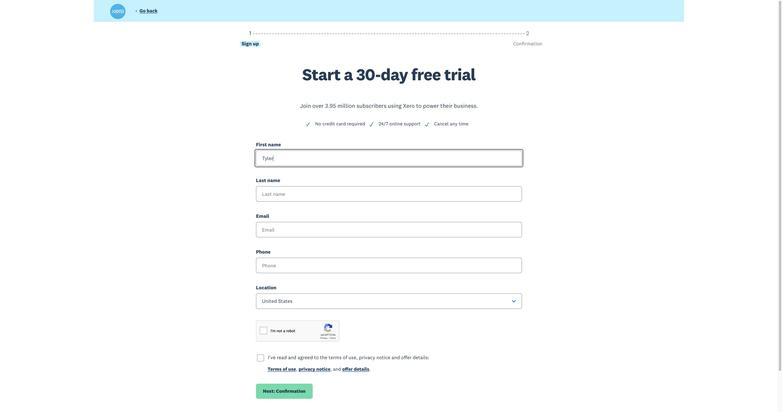 Task type: vqa. For each thing, say whether or not it's contained in the screenshot.
credit
yes



Task type: locate. For each thing, give the bounding box(es) containing it.
name right "last" on the left of page
[[268, 177, 281, 184]]

0 vertical spatial of
[[343, 355, 348, 361]]

cancel any time
[[435, 121, 469, 127]]

sign up
[[242, 41, 259, 47]]

and
[[288, 355, 297, 361], [392, 355, 400, 361], [333, 367, 341, 373]]

1 horizontal spatial of
[[343, 355, 348, 361]]

i've read and agreed to the terms of use, privacy notice and offer details:
[[268, 355, 430, 361]]

, down terms
[[331, 367, 332, 373]]

included image
[[369, 122, 374, 127], [425, 122, 430, 127]]

, left privacy notice link
[[296, 367, 298, 373]]

privacy
[[359, 355, 376, 361], [299, 367, 316, 373]]

1 included image from the left
[[369, 122, 374, 127]]

name for last name
[[268, 177, 281, 184]]

offer left details: at the bottom right of the page
[[402, 355, 412, 361]]

terms of use , privacy notice , and offer details .
[[268, 367, 371, 373]]

day
[[381, 64, 408, 85]]

0 horizontal spatial ,
[[296, 367, 298, 373]]

go
[[140, 8, 146, 14]]

0 horizontal spatial included image
[[369, 122, 374, 127]]

united
[[262, 299, 277, 305]]

offer details link
[[343, 367, 370, 374]]

any
[[450, 121, 458, 127]]

0 vertical spatial offer
[[402, 355, 412, 361]]

confirmation right next:
[[276, 389, 306, 395]]

0 horizontal spatial confirmation
[[276, 389, 306, 395]]

2 horizontal spatial and
[[392, 355, 400, 361]]

1 horizontal spatial confirmation
[[514, 41, 543, 47]]

of left the use
[[283, 367, 288, 373]]

location
[[256, 285, 277, 291]]

subscribers
[[357, 102, 387, 110]]

support
[[404, 121, 421, 127]]

Email email field
[[256, 222, 523, 238]]

confirmation inside button
[[276, 389, 306, 395]]

1 horizontal spatial ,
[[331, 367, 332, 373]]

1 horizontal spatial privacy
[[359, 355, 376, 361]]

confirmation
[[514, 41, 543, 47], [276, 389, 306, 395]]

go back button
[[135, 8, 158, 15]]

start a 30-day free trial region
[[112, 29, 667, 400]]

2 included image from the left
[[425, 122, 430, 127]]

time
[[459, 121, 469, 127]]

1 vertical spatial notice
[[317, 367, 331, 373]]

included image left 24/7
[[369, 122, 374, 127]]

0 horizontal spatial and
[[288, 355, 297, 361]]

xero
[[404, 102, 415, 110]]

0 vertical spatial confirmation
[[514, 41, 543, 47]]

1 vertical spatial name
[[268, 177, 281, 184]]

included image for cancel any time
[[425, 122, 430, 127]]

included image left cancel
[[425, 122, 430, 127]]

details
[[354, 367, 370, 373]]

,
[[296, 367, 298, 373], [331, 367, 332, 373]]

0 vertical spatial name
[[268, 142, 281, 148]]

first
[[256, 142, 267, 148]]

privacy notice link
[[299, 367, 331, 374]]

privacy up "."
[[359, 355, 376, 361]]

0 vertical spatial privacy
[[359, 355, 376, 361]]

0 vertical spatial notice
[[377, 355, 391, 361]]

name
[[268, 142, 281, 148], [268, 177, 281, 184]]

go back
[[140, 8, 158, 14]]

1 horizontal spatial to
[[417, 102, 422, 110]]

power
[[424, 102, 439, 110]]

3.95
[[325, 102, 336, 110]]

confirmation down the 2
[[514, 41, 543, 47]]

of
[[343, 355, 348, 361], [283, 367, 288, 373]]

of left use,
[[343, 355, 348, 361]]

million
[[338, 102, 356, 110]]

0 horizontal spatial offer
[[343, 367, 353, 373]]

last name
[[256, 177, 281, 184]]

i've
[[268, 355, 276, 361]]

steps group
[[112, 29, 667, 66]]

1 , from the left
[[296, 367, 298, 373]]

the
[[320, 355, 328, 361]]

offer down i've read and agreed to the terms of use, privacy notice and offer details:
[[343, 367, 353, 373]]

0 horizontal spatial privacy
[[299, 367, 316, 373]]

to
[[417, 102, 422, 110], [314, 355, 319, 361]]

and left details: at the bottom right of the page
[[392, 355, 400, 361]]

2
[[527, 29, 530, 37]]

notice
[[377, 355, 391, 361], [317, 367, 331, 373]]

1 vertical spatial to
[[314, 355, 319, 361]]

read
[[277, 355, 287, 361]]

1 vertical spatial of
[[283, 367, 288, 373]]

and down terms
[[333, 367, 341, 373]]

credit
[[323, 121, 335, 127]]

xero homepage image
[[110, 4, 126, 19]]

2 , from the left
[[331, 367, 332, 373]]

to left the
[[314, 355, 319, 361]]

1 horizontal spatial notice
[[377, 355, 391, 361]]

1 vertical spatial privacy
[[299, 367, 316, 373]]

to right xero
[[417, 102, 422, 110]]

start
[[303, 64, 341, 85]]

.
[[370, 367, 371, 373]]

included image for 24/7 online support
[[369, 122, 374, 127]]

back
[[147, 8, 158, 14]]

next: confirmation
[[263, 389, 306, 395]]

0 horizontal spatial notice
[[317, 367, 331, 373]]

privacy down agreed
[[299, 367, 316, 373]]

sign
[[242, 41, 252, 47]]

united states
[[262, 299, 293, 305]]

and right read
[[288, 355, 297, 361]]

name right first
[[268, 142, 281, 148]]

a
[[344, 64, 353, 85]]

1 horizontal spatial included image
[[425, 122, 430, 127]]

offer
[[402, 355, 412, 361], [343, 367, 353, 373]]

0 horizontal spatial of
[[283, 367, 288, 373]]

use,
[[349, 355, 358, 361]]

1 vertical spatial confirmation
[[276, 389, 306, 395]]

24/7
[[379, 121, 389, 127]]

1 horizontal spatial and
[[333, 367, 341, 373]]

confirmation inside steps group
[[514, 41, 543, 47]]



Task type: describe. For each thing, give the bounding box(es) containing it.
1 horizontal spatial offer
[[402, 355, 412, 361]]

24/7 online support
[[379, 121, 421, 127]]

terms of use link
[[268, 367, 296, 374]]

join
[[300, 102, 311, 110]]

1
[[249, 29, 252, 37]]

free
[[412, 64, 441, 85]]

Phone text field
[[256, 258, 523, 274]]

business.
[[454, 102, 479, 110]]

30-
[[357, 64, 381, 85]]

Last name text field
[[256, 187, 523, 202]]

start a 30-day free trial
[[303, 64, 476, 85]]

1 vertical spatial offer
[[343, 367, 353, 373]]

no credit card required
[[316, 121, 366, 127]]

agreed
[[298, 355, 313, 361]]

email
[[256, 213, 270, 220]]

first name
[[256, 142, 281, 148]]

included image
[[306, 122, 311, 127]]

next: confirmation button
[[256, 384, 313, 400]]

next:
[[263, 389, 275, 395]]

First name text field
[[256, 151, 523, 166]]

details:
[[413, 355, 430, 361]]

no
[[316, 121, 322, 127]]

trial
[[445, 64, 476, 85]]

0 vertical spatial to
[[417, 102, 422, 110]]

use
[[289, 367, 296, 373]]

over
[[313, 102, 324, 110]]

up
[[253, 41, 259, 47]]

terms
[[329, 355, 342, 361]]

last
[[256, 177, 266, 184]]

0 horizontal spatial to
[[314, 355, 319, 361]]

using
[[388, 102, 402, 110]]

online
[[390, 121, 403, 127]]

required
[[347, 121, 366, 127]]

their
[[441, 102, 453, 110]]

states
[[279, 299, 293, 305]]

name for first name
[[268, 142, 281, 148]]

cancel
[[435, 121, 449, 127]]

terms
[[268, 367, 282, 373]]

card
[[337, 121, 346, 127]]

join over 3.95 million subscribers using xero to power their business.
[[300, 102, 479, 110]]

phone
[[256, 249, 271, 256]]



